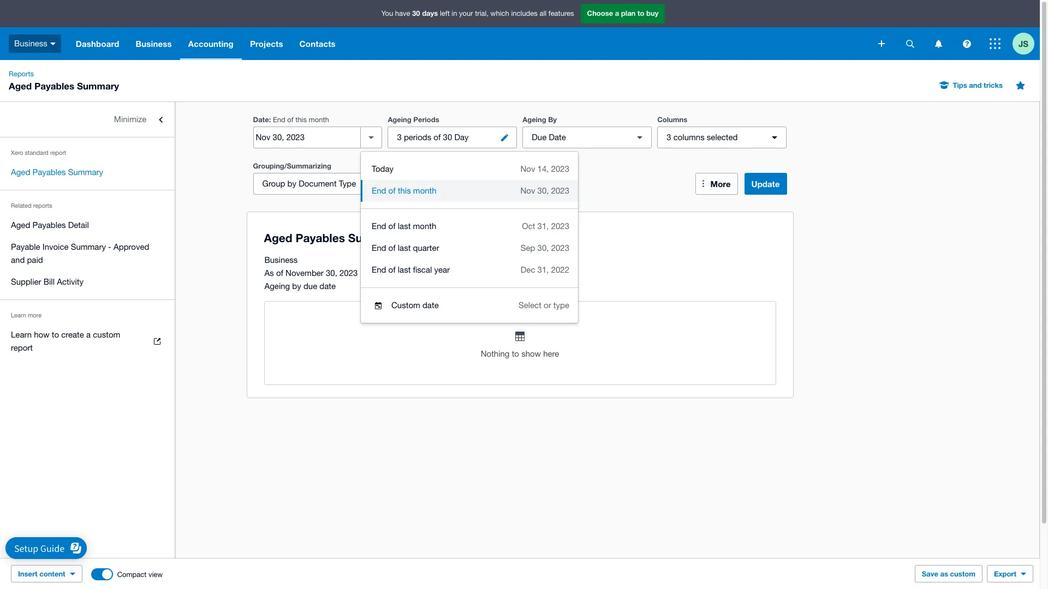 Task type: vqa. For each thing, say whether or not it's contained in the screenshot.
rightmost "a"
yes



Task type: describe. For each thing, give the bounding box(es) containing it.
day
[[454, 133, 469, 142]]

minimize button
[[0, 109, 175, 130]]

reports
[[9, 70, 34, 78]]

3 for 3 columns selected
[[667, 133, 671, 142]]

select or type
[[519, 301, 569, 310]]

to inside learn how to create a custom report
[[52, 330, 59, 340]]

payables inside reports aged payables summary
[[34, 80, 74, 92]]

aged payables summary
[[11, 168, 103, 177]]

as
[[940, 570, 948, 579]]

list box containing today
[[361, 152, 578, 323]]

-
[[108, 242, 111, 252]]

save as custom button
[[915, 565, 983, 583]]

banner containing js
[[0, 0, 1040, 60]]

of inside button
[[434, 133, 441, 142]]

tips and tricks
[[953, 81, 1003, 90]]

sep 30, 2023
[[521, 243, 569, 253]]

3 periods of 30 day
[[397, 133, 469, 142]]

grouping/summarizing
[[253, 162, 331, 170]]

payables for detail
[[32, 221, 66, 230]]

2023 for nov 30, 2023
[[551, 186, 569, 195]]

paid
[[27, 255, 43, 265]]

type
[[339, 179, 356, 188]]

tips
[[953, 81, 967, 90]]

custom inside learn how to create a custom report
[[93, 330, 120, 340]]

last for quarter
[[398, 243, 411, 253]]

last for fiscal
[[398, 265, 411, 275]]

november
[[286, 269, 324, 278]]

you have 30 days left in your trial, which includes all features
[[381, 9, 574, 18]]

business button
[[0, 27, 68, 60]]

aged payables detail link
[[0, 215, 175, 236]]

group
[[262, 179, 285, 188]]

as
[[264, 269, 274, 278]]

payables for summary
[[32, 168, 66, 177]]

tips and tricks button
[[933, 76, 1009, 94]]

learn for learn how to create a custom report
[[11, 330, 32, 340]]

month for end of last month
[[413, 222, 436, 231]]

month inside date : end of this month
[[309, 116, 329, 124]]

have
[[395, 9, 410, 18]]

of inside date : end of this month
[[287, 116, 293, 124]]

update button
[[744, 173, 787, 195]]

of down end of last month
[[388, 243, 396, 253]]

or
[[544, 301, 551, 310]]

supplier
[[11, 277, 41, 287]]

your
[[459, 9, 473, 18]]

of down end of last quarter
[[388, 265, 396, 275]]

type
[[553, 301, 569, 310]]

a inside learn how to create a custom report
[[86, 330, 91, 340]]

3 periods of 30 day button
[[388, 127, 517, 148]]

today
[[372, 164, 394, 174]]

0 vertical spatial to
[[638, 9, 644, 18]]

summary for invoice
[[71, 242, 106, 252]]

business button
[[127, 27, 180, 60]]

end for end of last month
[[372, 222, 386, 231]]

date inside popup button
[[549, 133, 566, 142]]

date inside list box
[[422, 301, 439, 310]]

summary inside reports aged payables summary
[[77, 80, 119, 92]]

accounting button
[[180, 27, 242, 60]]

Select end date field
[[254, 127, 360, 148]]

30, for nov
[[537, 186, 549, 195]]

periods
[[413, 115, 439, 124]]

date inside business as of november 30, 2023 ageing by due date
[[320, 282, 336, 291]]

document
[[299, 179, 337, 188]]

due
[[303, 282, 317, 291]]

this inside list box
[[398, 186, 411, 195]]

year
[[434, 265, 450, 275]]

nov for nov 14, 2023
[[520, 164, 535, 174]]

nothing to show here
[[481, 349, 559, 359]]

reports link
[[4, 69, 38, 80]]

payable invoice summary - approved and paid link
[[0, 236, 175, 271]]

custom
[[391, 301, 420, 310]]

list of convenience dates image
[[360, 127, 382, 148]]

quarter
[[413, 243, 439, 253]]

30, inside business as of november 30, 2023 ageing by due date
[[326, 269, 337, 278]]

reports aged payables summary
[[9, 70, 119, 92]]

end of this month
[[372, 186, 436, 195]]

group by document type
[[262, 179, 356, 188]]

you
[[381, 9, 393, 18]]

custom inside "button"
[[950, 570, 975, 579]]

detail
[[68, 221, 89, 230]]

supplier bill activity
[[11, 277, 84, 287]]

approved
[[114, 242, 149, 252]]

aged for aged payables summary
[[11, 168, 30, 177]]

due
[[532, 133, 547, 142]]

export
[[994, 570, 1016, 579]]

nov 30, 2023
[[520, 186, 569, 195]]

activity
[[57, 277, 84, 287]]

selected
[[707, 133, 738, 142]]

includes
[[511, 9, 538, 18]]

select
[[519, 301, 541, 310]]

more button
[[695, 173, 738, 195]]

features
[[548, 9, 574, 18]]

more
[[28, 312, 42, 319]]

2023 for sep 30, 2023
[[551, 243, 569, 253]]

accounting
[[188, 39, 234, 49]]

ageing for ageing periods
[[388, 115, 411, 124]]

and inside button
[[969, 81, 982, 90]]

by inside popup button
[[287, 179, 296, 188]]

1 horizontal spatial svg image
[[906, 40, 914, 48]]

minimize
[[114, 115, 146, 124]]

columns
[[673, 133, 704, 142]]

2023 for oct 31, 2023
[[551, 222, 569, 231]]

of up end of last quarter
[[388, 222, 396, 231]]

plan
[[621, 9, 636, 18]]

of inside business as of november 30, 2023 ageing by due date
[[276, 269, 283, 278]]

invoice
[[42, 242, 69, 252]]

30 inside 3 periods of 30 day button
[[443, 133, 452, 142]]

group containing today
[[361, 152, 578, 323]]

supplier bill activity link
[[0, 271, 175, 293]]

due date
[[532, 133, 566, 142]]

business inside popup button
[[14, 39, 47, 48]]

contacts
[[299, 39, 336, 49]]

update
[[751, 179, 780, 189]]

projects
[[250, 39, 283, 49]]

bill
[[44, 277, 55, 287]]

end inside date : end of this month
[[273, 116, 285, 124]]

filter button
[[388, 173, 517, 195]]

30, for sep
[[537, 243, 549, 253]]

sep
[[521, 243, 535, 253]]

columns
[[657, 115, 687, 124]]



Task type: locate. For each thing, give the bounding box(es) containing it.
0 vertical spatial 30
[[412, 9, 420, 18]]

date up select end date field
[[253, 115, 269, 124]]

a right create
[[86, 330, 91, 340]]

1 vertical spatial by
[[292, 282, 301, 291]]

this up end of last month
[[398, 186, 411, 195]]

0 vertical spatial 30,
[[537, 186, 549, 195]]

learn left more
[[11, 312, 26, 319]]

2 horizontal spatial business
[[264, 255, 298, 265]]

periods
[[404, 133, 431, 142]]

3 for 3 periods of 30 day
[[397, 133, 402, 142]]

1 vertical spatial to
[[52, 330, 59, 340]]

more
[[710, 179, 731, 189]]

of right :
[[287, 116, 293, 124]]

1 vertical spatial report
[[11, 343, 33, 353]]

nov for nov 30, 2023
[[520, 186, 535, 195]]

0 vertical spatial 31,
[[537, 222, 549, 231]]

2023
[[551, 164, 569, 174], [551, 186, 569, 195], [551, 222, 569, 231], [551, 243, 569, 253], [340, 269, 358, 278]]

0 vertical spatial learn
[[11, 312, 26, 319]]

trial,
[[475, 9, 489, 18]]

nov 14, 2023
[[520, 164, 569, 174]]

3 left periods
[[397, 133, 402, 142]]

date right custom
[[422, 301, 439, 310]]

30, down 14,
[[537, 186, 549, 195]]

ageing left by
[[523, 115, 546, 124]]

end of last quarter
[[372, 243, 439, 253]]

1 vertical spatial nov
[[520, 186, 535, 195]]

1 vertical spatial aged
[[11, 168, 30, 177]]

show
[[521, 349, 541, 359]]

aged down xero
[[11, 168, 30, 177]]

choose
[[587, 9, 613, 18]]

1 horizontal spatial report
[[50, 150, 66, 156]]

0 horizontal spatial to
[[52, 330, 59, 340]]

insert
[[18, 570, 37, 579]]

nov
[[520, 164, 535, 174], [520, 186, 535, 195]]

ageing up periods
[[388, 115, 411, 124]]

2023 up 'sep 30, 2023'
[[551, 222, 569, 231]]

aged payables detail
[[11, 221, 89, 230]]

1 horizontal spatial a
[[615, 9, 619, 18]]

left
[[440, 9, 450, 18]]

js
[[1019, 38, 1028, 48]]

31, right dec
[[537, 265, 549, 275]]

0 horizontal spatial svg image
[[50, 42, 56, 45]]

0 horizontal spatial custom
[[93, 330, 120, 340]]

ageing
[[388, 115, 411, 124], [523, 115, 546, 124], [264, 282, 290, 291]]

list box
[[361, 152, 578, 323]]

0 vertical spatial payables
[[34, 80, 74, 92]]

xero
[[11, 150, 23, 156]]

30 right the have
[[412, 9, 420, 18]]

ageing by
[[523, 115, 557, 124]]

oct 31, 2023
[[522, 222, 569, 231]]

payable
[[11, 242, 40, 252]]

0 horizontal spatial 30
[[412, 9, 420, 18]]

3 columns selected
[[667, 133, 738, 142]]

of right periods
[[434, 133, 441, 142]]

aged for aged payables detail
[[11, 221, 30, 230]]

0 horizontal spatial date
[[320, 282, 336, 291]]

2023 for nov 14, 2023
[[551, 164, 569, 174]]

learn inside learn how to create a custom report
[[11, 330, 32, 340]]

30 left day on the top left of page
[[443, 133, 452, 142]]

3
[[397, 133, 402, 142], [667, 133, 671, 142]]

2 vertical spatial last
[[398, 265, 411, 275]]

1 3 from the left
[[397, 133, 402, 142]]

to left show
[[512, 349, 519, 359]]

learn how to create a custom report
[[11, 330, 120, 353]]

ageing inside business as of november 30, 2023 ageing by due date
[[264, 282, 290, 291]]

svg image inside business popup button
[[50, 42, 56, 45]]

custom right create
[[93, 330, 120, 340]]

0 vertical spatial last
[[398, 222, 411, 231]]

1 vertical spatial and
[[11, 255, 25, 265]]

2023 right 14,
[[551, 164, 569, 174]]

last for month
[[398, 222, 411, 231]]

1 horizontal spatial date
[[422, 301, 439, 310]]

reports
[[33, 203, 52, 209]]

1 vertical spatial 30,
[[537, 243, 549, 253]]

days
[[422, 9, 438, 18]]

to left buy
[[638, 9, 644, 18]]

buy
[[646, 9, 659, 18]]

navigation containing dashboard
[[68, 27, 871, 60]]

1 vertical spatial custom
[[950, 570, 975, 579]]

insert content
[[18, 570, 65, 579]]

0 vertical spatial summary
[[77, 80, 119, 92]]

group
[[361, 152, 578, 323]]

by left due
[[292, 282, 301, 291]]

svg image
[[906, 40, 914, 48], [50, 42, 56, 45]]

projects button
[[242, 27, 291, 60]]

Report title field
[[261, 226, 771, 251]]

by
[[287, 179, 296, 188], [292, 282, 301, 291]]

0 horizontal spatial this
[[295, 116, 307, 124]]

end for end of last fiscal year
[[372, 265, 386, 275]]

end down end of last quarter
[[372, 265, 386, 275]]

2 last from the top
[[398, 243, 411, 253]]

a inside banner
[[615, 9, 619, 18]]

date right due
[[320, 282, 336, 291]]

2 vertical spatial payables
[[32, 221, 66, 230]]

summary left the -
[[71, 242, 106, 252]]

this up select end date field
[[295, 116, 307, 124]]

dashboard link
[[68, 27, 127, 60]]

month for end of this month
[[413, 186, 436, 195]]

1 vertical spatial 31,
[[537, 265, 549, 275]]

0 vertical spatial date
[[320, 282, 336, 291]]

ageing for ageing by
[[523, 115, 546, 124]]

dec 31, 2022
[[521, 265, 569, 275]]

summary for payables
[[68, 168, 103, 177]]

to right how
[[52, 330, 59, 340]]

aged down "related"
[[11, 221, 30, 230]]

contacts button
[[291, 27, 344, 60]]

3 inside 3 periods of 30 day button
[[397, 133, 402, 142]]

2 horizontal spatial to
[[638, 9, 644, 18]]

business inside business as of november 30, 2023 ageing by due date
[[264, 255, 298, 265]]

31, right "oct"
[[537, 222, 549, 231]]

svg image
[[990, 38, 1001, 49], [935, 40, 942, 48], [963, 40, 971, 48], [878, 40, 885, 47]]

payables down reports link
[[34, 80, 74, 92]]

payables down xero standard report
[[32, 168, 66, 177]]

custom right as
[[950, 570, 975, 579]]

1 vertical spatial this
[[398, 186, 411, 195]]

0 vertical spatial aged
[[9, 80, 32, 92]]

summary inside "aged payables summary" link
[[68, 168, 103, 177]]

date
[[253, 115, 269, 124], [549, 133, 566, 142]]

report inside learn how to create a custom report
[[11, 343, 33, 353]]

and down payable at the left of page
[[11, 255, 25, 265]]

nothing
[[481, 349, 510, 359]]

1 vertical spatial payables
[[32, 168, 66, 177]]

by inside business as of november 30, 2023 ageing by due date
[[292, 282, 301, 291]]

standard
[[25, 150, 49, 156]]

month
[[309, 116, 329, 124], [413, 186, 436, 195], [413, 222, 436, 231]]

2 vertical spatial month
[[413, 222, 436, 231]]

2 horizontal spatial ageing
[[523, 115, 546, 124]]

month up select end date field
[[309, 116, 329, 124]]

report
[[50, 150, 66, 156], [11, 343, 33, 353]]

2 vertical spatial summary
[[71, 242, 106, 252]]

learn how to create a custom report link
[[0, 324, 175, 359]]

30, right november
[[326, 269, 337, 278]]

1 nov from the top
[[520, 164, 535, 174]]

1 horizontal spatial custom
[[950, 570, 975, 579]]

1 vertical spatial summary
[[68, 168, 103, 177]]

0 vertical spatial report
[[50, 150, 66, 156]]

last up end of last quarter
[[398, 222, 411, 231]]

0 vertical spatial a
[[615, 9, 619, 18]]

0 horizontal spatial ageing
[[264, 282, 290, 291]]

1 horizontal spatial 30
[[443, 133, 452, 142]]

month up end of last month
[[413, 186, 436, 195]]

end
[[273, 116, 285, 124], [372, 186, 386, 195], [372, 222, 386, 231], [372, 243, 386, 253], [372, 265, 386, 275]]

by down grouping/summarizing
[[287, 179, 296, 188]]

1 31, from the top
[[537, 222, 549, 231]]

and
[[969, 81, 982, 90], [11, 255, 25, 265]]

insert content button
[[11, 565, 82, 583]]

and inside payable invoice summary - approved and paid
[[11, 255, 25, 265]]

31, for oct
[[537, 222, 549, 231]]

1 vertical spatial month
[[413, 186, 436, 195]]

2023 up 2022
[[551, 243, 569, 253]]

js button
[[1013, 27, 1040, 60]]

0 vertical spatial month
[[309, 116, 329, 124]]

business inside dropdown button
[[136, 39, 172, 49]]

0 horizontal spatial 3
[[397, 133, 402, 142]]

0 vertical spatial and
[[969, 81, 982, 90]]

dec
[[521, 265, 535, 275]]

last down end of last month
[[398, 243, 411, 253]]

2023 right november
[[340, 269, 358, 278]]

nov down nov 14, 2023
[[520, 186, 535, 195]]

2 31, from the top
[[537, 265, 549, 275]]

learn for learn more
[[11, 312, 26, 319]]

compact
[[117, 571, 146, 579]]

2023 down nov 14, 2023
[[551, 186, 569, 195]]

end up end of last quarter
[[372, 222, 386, 231]]

learn down the learn more
[[11, 330, 32, 340]]

1 horizontal spatial and
[[969, 81, 982, 90]]

content
[[39, 570, 65, 579]]

fiscal
[[413, 265, 432, 275]]

and right the tips
[[969, 81, 982, 90]]

summary down "minimize" button
[[68, 168, 103, 177]]

1 horizontal spatial ageing
[[388, 115, 411, 124]]

0 horizontal spatial date
[[253, 115, 269, 124]]

aged inside reports aged payables summary
[[9, 80, 32, 92]]

a left plan
[[615, 9, 619, 18]]

save
[[922, 570, 938, 579]]

report up aged payables summary
[[50, 150, 66, 156]]

3 down columns
[[667, 133, 671, 142]]

0 vertical spatial this
[[295, 116, 307, 124]]

create
[[61, 330, 84, 340]]

0 horizontal spatial report
[[11, 343, 33, 353]]

report down the learn more
[[11, 343, 33, 353]]

2 vertical spatial to
[[512, 349, 519, 359]]

business as of november 30, 2023 ageing by due date
[[264, 255, 358, 291]]

all
[[540, 9, 546, 18]]

remove from favorites image
[[1009, 74, 1031, 96]]

aged down reports link
[[9, 80, 32, 92]]

1 horizontal spatial this
[[398, 186, 411, 195]]

3 last from the top
[[398, 265, 411, 275]]

1 vertical spatial learn
[[11, 330, 32, 340]]

2022
[[551, 265, 569, 275]]

1 vertical spatial date
[[549, 133, 566, 142]]

month up quarter in the top of the page
[[413, 222, 436, 231]]

payables
[[34, 80, 74, 92], [32, 168, 66, 177], [32, 221, 66, 230]]

0 horizontal spatial and
[[11, 255, 25, 265]]

:
[[269, 115, 271, 124]]

1 vertical spatial date
[[422, 301, 439, 310]]

date right due
[[549, 133, 566, 142]]

export button
[[987, 565, 1033, 583]]

related
[[11, 203, 31, 209]]

2 nov from the top
[[520, 186, 535, 195]]

choose a plan to buy
[[587, 9, 659, 18]]

1 last from the top
[[398, 222, 411, 231]]

2 vertical spatial 30,
[[326, 269, 337, 278]]

1 horizontal spatial 3
[[667, 133, 671, 142]]

0 vertical spatial by
[[287, 179, 296, 188]]

custom date
[[391, 301, 439, 310]]

ageing down as in the left top of the page
[[264, 282, 290, 291]]

last left the fiscal
[[398, 265, 411, 275]]

of down today
[[388, 186, 396, 195]]

2 3 from the left
[[667, 133, 671, 142]]

1 vertical spatial last
[[398, 243, 411, 253]]

0 horizontal spatial business
[[14, 39, 47, 48]]

save as custom
[[922, 570, 975, 579]]

due date button
[[523, 127, 652, 148]]

end down end of last month
[[372, 243, 386, 253]]

nov left 14,
[[520, 164, 535, 174]]

0 vertical spatial nov
[[520, 164, 535, 174]]

filter
[[409, 179, 429, 189]]

end down today
[[372, 186, 386, 195]]

banner
[[0, 0, 1040, 60]]

end of last fiscal year
[[372, 265, 450, 275]]

0 vertical spatial date
[[253, 115, 269, 124]]

1 horizontal spatial date
[[549, 133, 566, 142]]

1 learn from the top
[[11, 312, 26, 319]]

1 vertical spatial 30
[[443, 133, 452, 142]]

1 horizontal spatial to
[[512, 349, 519, 359]]

ageing periods
[[388, 115, 439, 124]]

this inside date : end of this month
[[295, 116, 307, 124]]

of right as in the left top of the page
[[276, 269, 283, 278]]

1 vertical spatial a
[[86, 330, 91, 340]]

0 horizontal spatial a
[[86, 330, 91, 340]]

14,
[[537, 164, 549, 174]]

0 vertical spatial custom
[[93, 330, 120, 340]]

end for end of last quarter
[[372, 243, 386, 253]]

by
[[548, 115, 557, 124]]

1 horizontal spatial business
[[136, 39, 172, 49]]

payables down reports
[[32, 221, 66, 230]]

2 learn from the top
[[11, 330, 32, 340]]

tricks
[[984, 81, 1003, 90]]

end for end of this month
[[372, 186, 386, 195]]

which
[[490, 9, 509, 18]]

31, for dec
[[537, 265, 549, 275]]

end right :
[[273, 116, 285, 124]]

30, right sep
[[537, 243, 549, 253]]

summary
[[77, 80, 119, 92], [68, 168, 103, 177], [71, 242, 106, 252]]

summary inside payable invoice summary - approved and paid
[[71, 242, 106, 252]]

aged
[[9, 80, 32, 92], [11, 168, 30, 177], [11, 221, 30, 230]]

navigation
[[68, 27, 871, 60]]

2 vertical spatial aged
[[11, 221, 30, 230]]

summary up "minimize" button
[[77, 80, 119, 92]]

2023 inside business as of november 30, 2023 ageing by due date
[[340, 269, 358, 278]]



